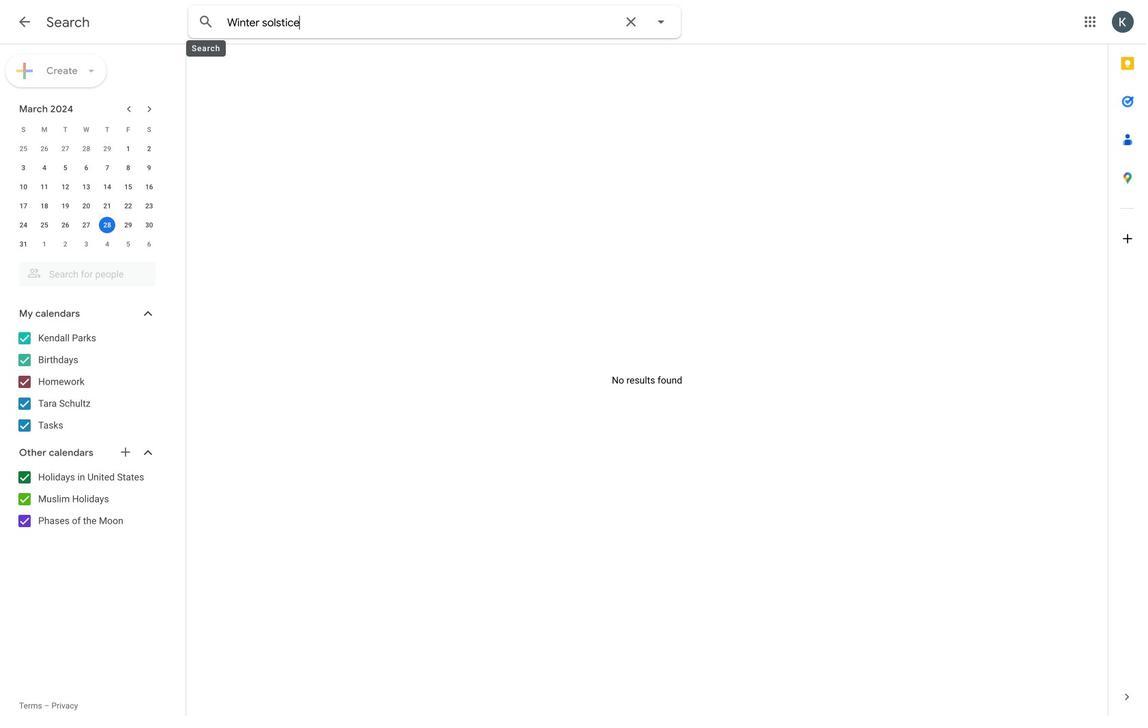 Task type: locate. For each thing, give the bounding box(es) containing it.
Search for people text field
[[27, 262, 147, 287]]

5 element
[[57, 160, 74, 176]]

25 element
[[36, 217, 53, 233]]

february 27 element
[[57, 141, 74, 157]]

29 element
[[120, 217, 136, 233]]

21 element
[[99, 198, 115, 214]]

row down 27 element on the top left of the page
[[13, 235, 160, 254]]

row up february 28 element
[[13, 120, 160, 139]]

10 element
[[15, 179, 32, 195]]

february 28 element
[[78, 141, 94, 157]]

27 element
[[78, 217, 94, 233]]

20 element
[[78, 198, 94, 214]]

Search text field
[[227, 16, 615, 30]]

my calendars list
[[3, 327, 169, 437]]

march 2024 grid
[[13, 120, 160, 254]]

6 row from the top
[[13, 216, 160, 235]]

12 element
[[57, 179, 74, 195]]

17 element
[[15, 198, 32, 214]]

row group
[[13, 139, 160, 254]]

row down 13 element
[[13, 196, 160, 216]]

february 26 element
[[36, 141, 53, 157]]

31 element
[[15, 236, 32, 252]]

april 5 element
[[120, 236, 136, 252]]

heading
[[46, 14, 90, 31]]

9 element
[[141, 160, 157, 176]]

4 element
[[36, 160, 53, 176]]

2 row from the top
[[13, 139, 160, 158]]

go back image
[[16, 14, 33, 30]]

22 element
[[120, 198, 136, 214]]

None search field
[[188, 5, 681, 38], [0, 256, 169, 287], [188, 5, 681, 38]]

row up 20 "element"
[[13, 177, 160, 196]]

row down february 28 element
[[13, 158, 160, 177]]

14 element
[[99, 179, 115, 195]]

row down 20 "element"
[[13, 216, 160, 235]]

28, today element
[[99, 217, 115, 233]]

30 element
[[141, 217, 157, 233]]

7 element
[[99, 160, 115, 176]]

26 element
[[57, 217, 74, 233]]

row
[[13, 120, 160, 139], [13, 139, 160, 158], [13, 158, 160, 177], [13, 177, 160, 196], [13, 196, 160, 216], [13, 216, 160, 235], [13, 235, 160, 254]]

tab list
[[1109, 44, 1146, 678]]

cell
[[97, 216, 118, 235]]

1 row from the top
[[13, 120, 160, 139]]

5 row from the top
[[13, 196, 160, 216]]

row up 6 element
[[13, 139, 160, 158]]



Task type: vqa. For each thing, say whether or not it's contained in the screenshot.
7 element
yes



Task type: describe. For each thing, give the bounding box(es) containing it.
3 row from the top
[[13, 158, 160, 177]]

2 element
[[141, 141, 157, 157]]

april 1 element
[[36, 236, 53, 252]]

4 row from the top
[[13, 177, 160, 196]]

april 4 element
[[99, 236, 115, 252]]

other calendars list
[[3, 467, 169, 532]]

add other calendars image
[[119, 445, 132, 459]]

april 6 element
[[141, 236, 157, 252]]

16 element
[[141, 179, 157, 195]]

23 element
[[141, 198, 157, 214]]

april 3 element
[[78, 236, 94, 252]]

clear search image
[[617, 8, 645, 35]]

none search field search for people
[[0, 256, 169, 287]]

24 element
[[15, 217, 32, 233]]

6 element
[[78, 160, 94, 176]]

3 element
[[15, 160, 32, 176]]

february 25 element
[[15, 141, 32, 157]]

april 2 element
[[57, 236, 74, 252]]

1 element
[[120, 141, 136, 157]]

cell inside march 2024 grid
[[97, 216, 118, 235]]

7 row from the top
[[13, 235, 160, 254]]

19 element
[[57, 198, 74, 214]]

search options image
[[647, 8, 675, 35]]

11 element
[[36, 179, 53, 195]]

15 element
[[120, 179, 136, 195]]

8 element
[[120, 160, 136, 176]]

13 element
[[78, 179, 94, 195]]

18 element
[[36, 198, 53, 214]]

february 29 element
[[99, 141, 115, 157]]

search image
[[192, 8, 220, 35]]



